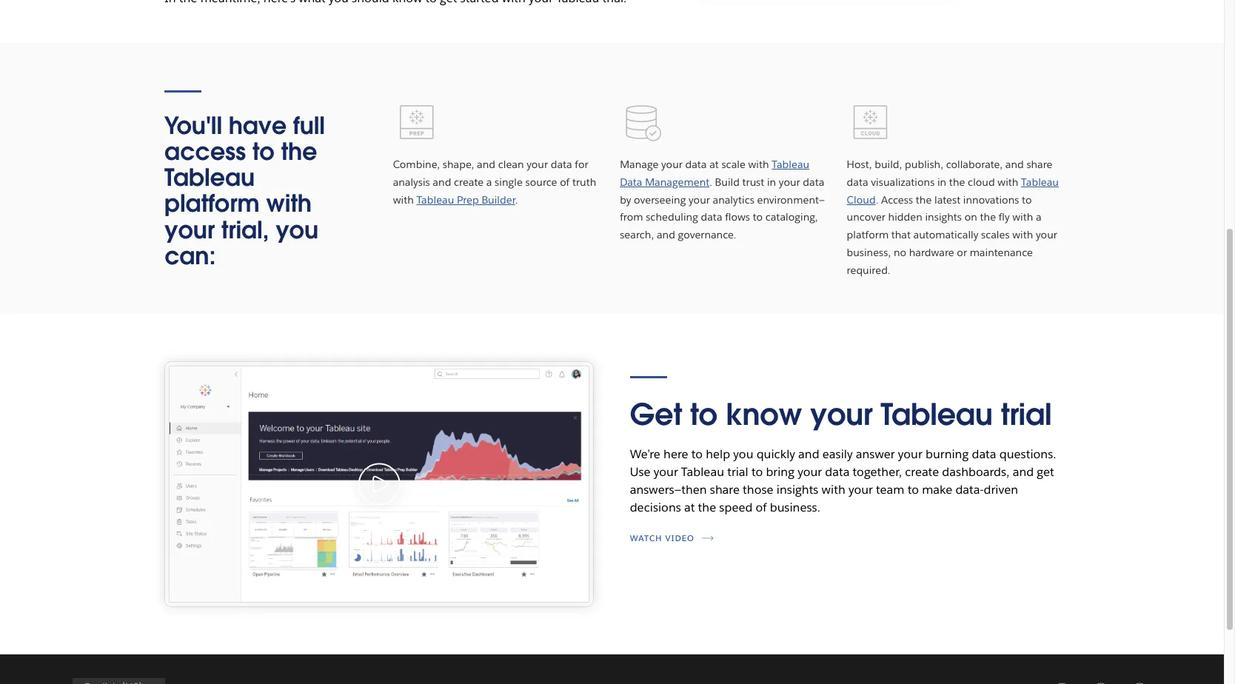 Task type: describe. For each thing, give the bounding box(es) containing it.
questions.
[[1000, 446, 1057, 462]]

to inside . build trust in your data by overseeing your analytics environment— from scheduling data flows to cataloging, search, and governance.
[[753, 211, 763, 224]]

shape,
[[443, 158, 475, 171]]

the inside you'll have full access to the tableau platform with your trial, you can:
[[281, 136, 317, 167]]

scales
[[982, 228, 1010, 242]]

those
[[743, 482, 774, 498]]

and down shape,
[[433, 175, 451, 189]]

your up answers—then
[[654, 464, 679, 480]]

get
[[630, 395, 682, 434]]

visualizations
[[872, 175, 935, 189]]

hidden
[[889, 211, 923, 224]]

on
[[965, 211, 978, 224]]

watch
[[630, 533, 663, 544]]

to inside . access the latest innovations to uncover hidden insights on the fly with a platform that automatically scales with your business, no hardware or maintenance required.
[[1023, 193, 1033, 206]]

insights inside . access the latest innovations to uncover hidden insights on the fly with a platform that automatically scales with your business, no hardware or maintenance required.
[[926, 211, 963, 224]]

from
[[620, 211, 644, 224]]

source
[[526, 175, 558, 189]]

data down easily on the bottom right of page
[[826, 464, 850, 480]]

trial,
[[221, 215, 269, 245]]

access
[[882, 193, 914, 206]]

your up easily on the bottom right of page
[[811, 395, 873, 434]]

cataloging,
[[766, 211, 818, 224]]

decisions
[[630, 500, 682, 515]]

platform inside . access the latest innovations to uncover hidden insights on the fly with a platform that automatically scales with your business, no hardware or maintenance required.
[[847, 228, 889, 242]]

a inside combine, shape, and clean your data for analysis and create a single source of truth with
[[487, 175, 492, 189]]

to right team
[[908, 482, 920, 498]]

collaborate,
[[947, 158, 1003, 171]]

1 horizontal spatial at
[[710, 158, 719, 171]]

your down together,
[[849, 482, 874, 498]]

together,
[[853, 464, 903, 480]]

publish,
[[905, 158, 944, 171]]

single
[[495, 175, 523, 189]]

your inside . access the latest innovations to uncover hidden insights on the fly with a platform that automatically scales with your business, no hardware or maintenance required.
[[1037, 228, 1058, 242]]

create inside we're here to help you quickly and easily answer your burning data questions. use your tableau trial to bring your data together, create dashboards, and get answers—then share those insights with your team to make data-driven decisions at the speed of business.
[[906, 464, 940, 480]]

tableau data management link
[[620, 158, 810, 189]]

share inside host, build, publish, collaborate, and share data visualizations in the cloud with
[[1027, 158, 1053, 171]]

with inside combine, shape, and clean your data for analysis and create a single source of truth with
[[393, 193, 414, 206]]

your inside you'll have full access to the tableau platform with your trial, you can:
[[164, 215, 215, 245]]

share inside we're here to help you quickly and easily answer your burning data questions. use your tableau trial to bring your data together, create dashboards, and get answers—then share those insights with your team to make data-driven decisions at the speed of business.
[[710, 482, 740, 498]]

speed
[[720, 500, 753, 515]]

business,
[[847, 246, 892, 259]]

automatically
[[914, 228, 979, 242]]

driven
[[984, 482, 1019, 498]]

tableau inside the tableau cloud
[[1022, 175, 1060, 189]]

watch video
[[630, 533, 695, 544]]

analytics
[[713, 193, 755, 206]]

create inside combine, shape, and clean your data for analysis and create a single source of truth with
[[454, 175, 484, 189]]

tableau prep builder link
[[417, 193, 515, 206]]

use
[[630, 464, 651, 480]]

tableau cloud link
[[847, 175, 1060, 206]]

. for flows
[[710, 175, 713, 189]]

0 horizontal spatial .
[[515, 193, 518, 206]]

have
[[229, 110, 287, 141]]

data management image
[[620, 99, 668, 146]]

at inside we're here to help you quickly and easily answer your burning data questions. use your tableau trial to bring your data together, create dashboards, and get answers—then share those insights with your team to make data-driven decisions at the speed of business.
[[685, 500, 695, 515]]

the inside host, build, publish, collaborate, and share data visualizations in the cloud with
[[950, 175, 966, 189]]

data-
[[956, 482, 984, 498]]

host, build, publish, collaborate, and share data visualizations in the cloud with
[[847, 158, 1053, 189]]

and left easily on the bottom right of page
[[799, 446, 820, 462]]

trust
[[743, 175, 765, 189]]

tableau prep image
[[393, 99, 441, 146]]

here
[[664, 446, 689, 462]]

for
[[575, 158, 589, 171]]

by
[[620, 193, 632, 206]]

combine,
[[393, 158, 440, 171]]

truth
[[573, 175, 597, 189]]

full
[[293, 110, 325, 141]]

cloud
[[847, 193, 876, 206]]

business.
[[770, 500, 821, 515]]

you inside you'll have full access to the tableau platform with your trial, you can:
[[276, 215, 319, 245]]

governance.
[[678, 228, 737, 242]]

and inside host, build, publish, collaborate, and share data visualizations in the cloud with
[[1006, 158, 1025, 171]]

answer
[[856, 446, 896, 462]]

manage your data at scale with
[[620, 158, 772, 171]]

data inside host, build, publish, collaborate, and share data visualizations in the cloud with
[[847, 175, 869, 189]]

with inside host, build, publish, collaborate, and share data visualizations in the cloud with
[[998, 175, 1019, 189]]

environment—
[[758, 193, 826, 206]]

no
[[894, 246, 907, 259]]

burning
[[926, 446, 969, 462]]

you'll have full access to the tableau platform with your trial, you can:
[[164, 110, 325, 271]]

. access the latest innovations to uncover hidden insights on the fly with a platform that automatically scales with your business, no hardware or maintenance required.
[[847, 193, 1058, 277]]



Task type: locate. For each thing, give the bounding box(es) containing it.
required.
[[847, 264, 891, 277]]

combine, shape, and clean your data for analysis and create a single source of truth with
[[393, 158, 597, 206]]

of inside we're here to help you quickly and easily answer your burning data questions. use your tableau trial to bring your data together, create dashboards, and get answers—then share those insights with your team to make data-driven decisions at the speed of business.
[[756, 500, 767, 515]]

tableau down you'll
[[164, 162, 255, 193]]

can:
[[164, 241, 216, 271]]

your up "management"
[[662, 158, 683, 171]]

. left build
[[710, 175, 713, 189]]

your up source
[[527, 158, 548, 171]]

the
[[281, 136, 317, 167], [950, 175, 966, 189], [916, 193, 932, 206], [981, 211, 997, 224], [698, 500, 717, 515]]

search,
[[620, 228, 655, 242]]

prep
[[457, 193, 479, 206]]

watch video link
[[630, 533, 717, 544]]

tableau down the help
[[682, 464, 725, 480]]

0 horizontal spatial insights
[[777, 482, 819, 498]]

data up environment—
[[803, 175, 825, 189]]

video
[[666, 533, 695, 544]]

create up make
[[906, 464, 940, 480]]

0 horizontal spatial of
[[560, 175, 570, 189]]

get
[[1038, 464, 1055, 480]]

1 vertical spatial create
[[906, 464, 940, 480]]

your inside combine, shape, and clean your data for analysis and create a single source of truth with
[[527, 158, 548, 171]]

clean
[[498, 158, 524, 171]]

data up "management"
[[686, 158, 707, 171]]

2 horizontal spatial .
[[876, 193, 879, 206]]

0 vertical spatial trial
[[1001, 395, 1052, 434]]

. inside . build trust in your data by overseeing your analytics environment— from scheduling data flows to cataloging, search, and governance.
[[710, 175, 713, 189]]

. left 'access'
[[876, 193, 879, 206]]

to left full
[[253, 136, 275, 167]]

fly
[[999, 211, 1010, 224]]

to up those
[[752, 464, 763, 480]]

host,
[[847, 158, 873, 171]]

to
[[253, 136, 275, 167], [1023, 193, 1033, 206], [753, 211, 763, 224], [690, 395, 718, 434], [692, 446, 703, 462], [752, 464, 763, 480], [908, 482, 920, 498]]

0 vertical spatial you
[[276, 215, 319, 245]]

trial up questions.
[[1001, 395, 1052, 434]]

to right innovations
[[1023, 193, 1033, 206]]

to left the help
[[692, 446, 703, 462]]

we're
[[630, 446, 661, 462]]

tableau right cloud
[[1022, 175, 1060, 189]]

you'll
[[164, 110, 222, 141]]

tableau down analysis
[[417, 193, 454, 206]]

0 vertical spatial create
[[454, 175, 484, 189]]

1 horizontal spatial you
[[734, 446, 754, 462]]

0 vertical spatial share
[[1027, 158, 1053, 171]]

tableau
[[772, 158, 810, 171], [164, 162, 255, 193], [1022, 175, 1060, 189], [417, 193, 454, 206], [881, 395, 993, 434], [682, 464, 725, 480]]

0 vertical spatial at
[[710, 158, 719, 171]]

1 horizontal spatial of
[[756, 500, 767, 515]]

insights up business.
[[777, 482, 819, 498]]

scheduling
[[646, 211, 699, 224]]

tableau inside tableau data management
[[772, 158, 810, 171]]

a right 'fly'
[[1037, 211, 1042, 224]]

trial inside we're here to help you quickly and easily answer your burning data questions. use your tableau trial to bring your data together, create dashboards, and get answers—then share those insights with your team to make data-driven decisions at the speed of business.
[[728, 464, 749, 480]]

data
[[620, 175, 643, 189]]

tableau prep builder .
[[417, 193, 518, 206]]

flows
[[726, 211, 751, 224]]

tableau up burning
[[881, 395, 993, 434]]

tableau inside we're here to help you quickly and easily answer your burning data questions. use your tableau trial to bring your data together, create dashboards, and get answers—then share those insights with your team to make data-driven decisions at the speed of business.
[[682, 464, 725, 480]]

platform
[[164, 188, 260, 219], [847, 228, 889, 242]]

know
[[726, 395, 803, 434]]

. inside . access the latest innovations to uncover hidden insights on the fly with a platform that automatically scales with your business, no hardware or maintenance required.
[[876, 193, 879, 206]]

1 horizontal spatial platform
[[847, 228, 889, 242]]

access
[[164, 136, 246, 167]]

bring
[[766, 464, 795, 480]]

tableau cloud
[[847, 175, 1060, 206]]

at
[[710, 158, 719, 171], [685, 500, 695, 515]]

your down "management"
[[689, 193, 710, 206]]

share right the collaborate,
[[1027, 158, 1053, 171]]

and down scheduling
[[657, 228, 676, 242]]

and right the collaborate,
[[1006, 158, 1025, 171]]

0 horizontal spatial in
[[768, 175, 777, 189]]

scale
[[722, 158, 746, 171]]

and
[[477, 158, 496, 171], [1006, 158, 1025, 171], [433, 175, 451, 189], [657, 228, 676, 242], [799, 446, 820, 462], [1013, 464, 1035, 480]]

your left "trial,"
[[164, 215, 215, 245]]

in inside host, build, publish, collaborate, and share data visualizations in the cloud with
[[938, 175, 947, 189]]

we're here to help you quickly and easily answer your burning data questions. use your tableau trial to bring your data together, create dashboards, and get answers—then share those insights with your team to make data-driven decisions at the speed of business.
[[630, 446, 1057, 515]]

of down those
[[756, 500, 767, 515]]

make
[[923, 482, 953, 498]]

and down questions.
[[1013, 464, 1035, 480]]

tableau inside you'll have full access to the tableau platform with your trial, you can:
[[164, 162, 255, 193]]

of
[[560, 175, 570, 189], [756, 500, 767, 515]]

0 vertical spatial platform
[[164, 188, 260, 219]]

tableau data management
[[620, 158, 810, 189]]

help
[[706, 446, 731, 462]]

your right the answer
[[899, 446, 923, 462]]

insights inside we're here to help you quickly and easily answer your burning data questions. use your tableau trial to bring your data together, create dashboards, and get answers—then share those insights with your team to make data-driven decisions at the speed of business.
[[777, 482, 819, 498]]

a left single
[[487, 175, 492, 189]]

build
[[715, 175, 740, 189]]

management
[[645, 175, 710, 189]]

data
[[551, 158, 573, 171], [686, 158, 707, 171], [803, 175, 825, 189], [847, 175, 869, 189], [701, 211, 723, 224], [972, 446, 997, 462], [826, 464, 850, 480]]

1 vertical spatial insights
[[777, 482, 819, 498]]

to up the help
[[690, 395, 718, 434]]

1 horizontal spatial trial
[[1001, 395, 1052, 434]]

1 vertical spatial share
[[710, 482, 740, 498]]

.
[[710, 175, 713, 189], [515, 193, 518, 206], [876, 193, 879, 206]]

quickly
[[757, 446, 796, 462]]

platform inside you'll have full access to the tableau platform with your trial, you can:
[[164, 188, 260, 219]]

1 horizontal spatial share
[[1027, 158, 1053, 171]]

hardware
[[910, 246, 955, 259]]

your right 'scales' at the top right
[[1037, 228, 1058, 242]]

trial down the help
[[728, 464, 749, 480]]

0 vertical spatial of
[[560, 175, 570, 189]]

0 horizontal spatial at
[[685, 500, 695, 515]]

answers—then
[[630, 482, 707, 498]]

1 vertical spatial platform
[[847, 228, 889, 242]]

easily
[[823, 446, 853, 462]]

you
[[276, 215, 319, 245], [734, 446, 754, 462]]

uncover
[[847, 211, 886, 224]]

you inside we're here to help you quickly and easily answer your burning data questions. use your tableau trial to bring your data together, create dashboards, and get answers—then share those insights with your team to make data-driven decisions at the speed of business.
[[734, 446, 754, 462]]

tableau up environment—
[[772, 158, 810, 171]]

manage
[[620, 158, 659, 171]]

. for platform
[[876, 193, 879, 206]]

2 in from the left
[[938, 175, 947, 189]]

1 in from the left
[[768, 175, 777, 189]]

of left truth
[[560, 175, 570, 189]]

at left scale
[[710, 158, 719, 171]]

create up prep
[[454, 175, 484, 189]]

data down the host,
[[847, 175, 869, 189]]

data left 'for'
[[551, 158, 573, 171]]

maintenance
[[970, 246, 1034, 259]]

data up governance. at the top of the page
[[701, 211, 723, 224]]

0 horizontal spatial create
[[454, 175, 484, 189]]

tableau online image
[[847, 99, 895, 146]]

that
[[892, 228, 911, 242]]

. down single
[[515, 193, 518, 206]]

1 horizontal spatial in
[[938, 175, 947, 189]]

in up latest on the top right of the page
[[938, 175, 947, 189]]

and left the clean
[[477, 158, 496, 171]]

additional element
[[38, 674, 1187, 685]]

insights up automatically
[[926, 211, 963, 224]]

build,
[[875, 158, 903, 171]]

platform down access
[[164, 188, 260, 219]]

get to know your tableau trial
[[630, 395, 1052, 434]]

and inside . build trust in your data by overseeing your analytics environment— from scheduling data flows to cataloging, search, and governance.
[[657, 228, 676, 242]]

dashboards,
[[943, 464, 1010, 480]]

analysis
[[393, 175, 430, 189]]

1 horizontal spatial .
[[710, 175, 713, 189]]

1 vertical spatial at
[[685, 500, 695, 515]]

the inside we're here to help you quickly and easily answer your burning data questions. use your tableau trial to bring your data together, create dashboards, and get answers—then share those insights with your team to make data-driven decisions at the speed of business.
[[698, 500, 717, 515]]

0 vertical spatial insights
[[926, 211, 963, 224]]

you right the help
[[734, 446, 754, 462]]

latest
[[935, 193, 961, 206]]

1 vertical spatial of
[[756, 500, 767, 515]]

you right "trial,"
[[276, 215, 319, 245]]

to inside you'll have full access to the tableau platform with your trial, you can:
[[253, 136, 275, 167]]

0 horizontal spatial you
[[276, 215, 319, 245]]

team
[[877, 482, 905, 498]]

0 horizontal spatial trial
[[728, 464, 749, 480]]

your up environment—
[[779, 175, 801, 189]]

with inside we're here to help you quickly and easily answer your burning data questions. use your tableau trial to bring your data together, create dashboards, and get answers—then share those insights with your team to make data-driven decisions at the speed of business.
[[822, 482, 846, 498]]

a inside . access the latest innovations to uncover hidden insights on the fly with a platform that automatically scales with your business, no hardware or maintenance required.
[[1037, 211, 1042, 224]]

builder
[[482, 193, 515, 206]]

of inside combine, shape, and clean your data for analysis and create a single source of truth with
[[560, 175, 570, 189]]

your right bring
[[798, 464, 823, 480]]

1 vertical spatial trial
[[728, 464, 749, 480]]

with inside you'll have full access to the tableau platform with your trial, you can:
[[266, 188, 312, 219]]

1 horizontal spatial a
[[1037, 211, 1042, 224]]

to right flows
[[753, 211, 763, 224]]

in right trust
[[768, 175, 777, 189]]

platform up business,
[[847, 228, 889, 242]]

innovations
[[964, 193, 1020, 206]]

share
[[1027, 158, 1053, 171], [710, 482, 740, 498]]

. build trust in your data by overseeing your analytics environment— from scheduling data flows to cataloging, search, and governance.
[[620, 175, 826, 242]]

share up speed
[[710, 482, 740, 498]]

in inside . build trust in your data by overseeing your analytics environment— from scheduling data flows to cataloging, search, and governance.
[[768, 175, 777, 189]]

data up dashboards,
[[972, 446, 997, 462]]

at down answers—then
[[685, 500, 695, 515]]

insights
[[926, 211, 963, 224], [777, 482, 819, 498]]

overseeing
[[634, 193, 686, 206]]

data inside combine, shape, and clean your data for analysis and create a single source of truth with
[[551, 158, 573, 171]]

or
[[958, 246, 968, 259]]

0 horizontal spatial a
[[487, 175, 492, 189]]

1 vertical spatial a
[[1037, 211, 1042, 224]]

0 horizontal spatial share
[[710, 482, 740, 498]]

0 vertical spatial a
[[487, 175, 492, 189]]

1 horizontal spatial create
[[906, 464, 940, 480]]

1 horizontal spatial insights
[[926, 211, 963, 224]]

0 horizontal spatial platform
[[164, 188, 260, 219]]

trial
[[1001, 395, 1052, 434], [728, 464, 749, 480]]

1 vertical spatial you
[[734, 446, 754, 462]]

cloud
[[968, 175, 996, 189]]



Task type: vqa. For each thing, say whether or not it's contained in the screenshot.


